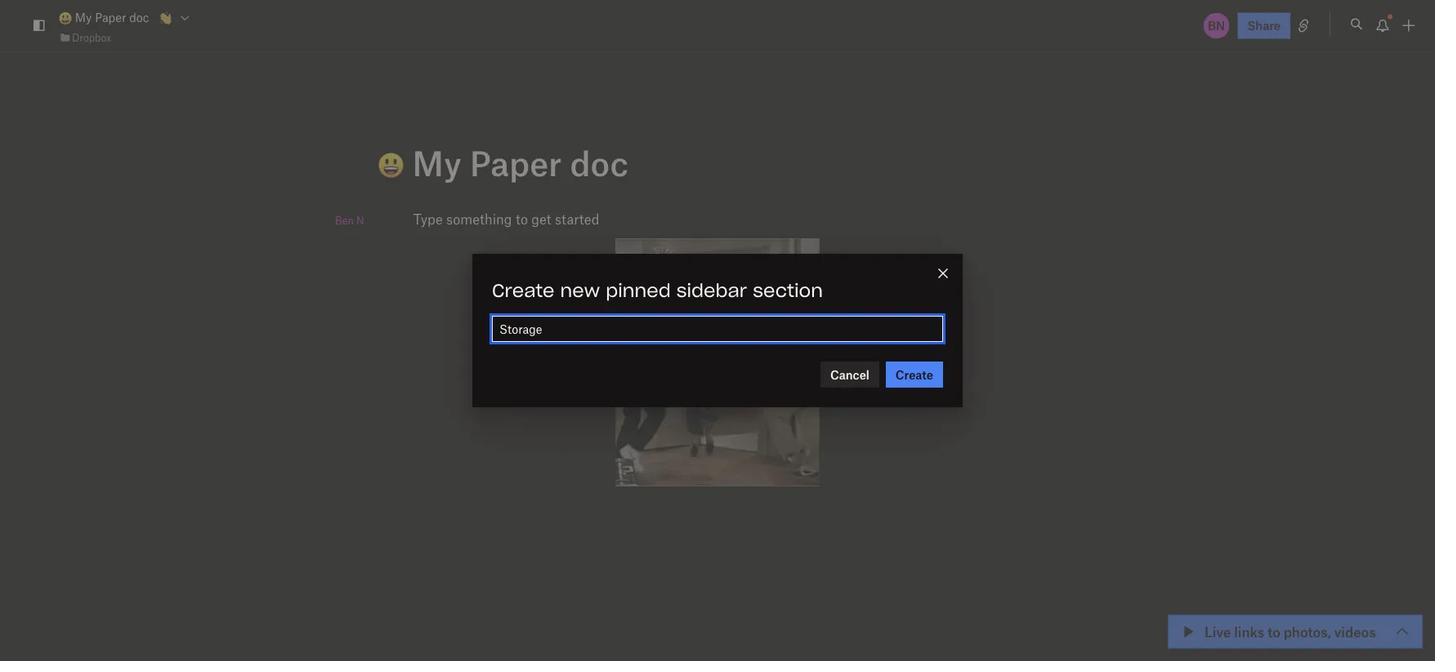 Task type: locate. For each thing, give the bounding box(es) containing it.
0 horizontal spatial to
[[516, 211, 528, 228]]

new
[[560, 283, 600, 301]]

user-uploaded image: giphy.gif image
[[615, 239, 820, 487]]

dropbox link
[[59, 29, 111, 46]]

links
[[1234, 624, 1264, 641]]

0 horizontal spatial create
[[492, 283, 555, 301]]

my paper doc up 'dropbox'
[[72, 10, 149, 25]]

my paper doc
[[72, 10, 149, 25], [404, 142, 629, 183]]

0 horizontal spatial my
[[75, 10, 92, 25]]

my paper doc link
[[59, 8, 149, 27]]

my right grinning face with big eyes icon
[[75, 10, 92, 25]]

paper
[[95, 10, 126, 25], [470, 142, 562, 183]]

1 vertical spatial my paper doc
[[404, 142, 629, 183]]

paper up 'dropbox'
[[95, 10, 126, 25]]

1 horizontal spatial my paper doc
[[404, 142, 629, 183]]

create inside button
[[896, 368, 933, 382]]

0 vertical spatial my
[[75, 10, 92, 25]]

create right "cancel" on the bottom of the page
[[896, 368, 933, 382]]

my paper doc up type something to get started
[[404, 142, 629, 183]]

create
[[492, 283, 555, 301], [896, 368, 933, 382]]

bn
[[1208, 18, 1225, 33]]

updated
[[1218, 628, 1264, 643]]

1 vertical spatial my
[[412, 142, 462, 183]]

1 horizontal spatial to
[[1268, 624, 1281, 641]]

0 vertical spatial to
[[516, 211, 528, 228]]

doc right grinning face with big eyes icon
[[129, 10, 149, 25]]

something
[[446, 211, 512, 228]]

photos,
[[1284, 624, 1331, 641]]

doc up started
[[570, 142, 629, 183]]

to inside popup button
[[1268, 624, 1281, 641]]

1 vertical spatial to
[[1268, 624, 1281, 641]]

0 vertical spatial create
[[492, 283, 555, 301]]

1 horizontal spatial create
[[896, 368, 933, 382]]

get
[[531, 211, 551, 228]]

Give me a name text field
[[493, 317, 942, 342]]

my
[[75, 10, 92, 25], [412, 142, 462, 183]]

0 horizontal spatial my paper doc
[[72, 10, 149, 25]]

to right links
[[1268, 624, 1281, 641]]

0 vertical spatial doc
[[129, 10, 149, 25]]

to left the get
[[516, 211, 528, 228]]

updated 3 seconds ago
[[1218, 628, 1345, 643]]

1 horizontal spatial doc
[[570, 142, 629, 183]]

started
[[555, 211, 599, 228]]

to
[[516, 211, 528, 228], [1268, 624, 1281, 641]]

cancel button
[[820, 362, 879, 388]]

live
[[1205, 624, 1231, 641]]

1 horizontal spatial paper
[[470, 142, 562, 183]]

0 horizontal spatial paper
[[95, 10, 126, 25]]

my up type
[[412, 142, 462, 183]]

share button
[[1238, 13, 1290, 39]]

1 vertical spatial paper
[[470, 142, 562, 183]]

type something to get started
[[413, 211, 599, 228]]

paper up type something to get started
[[470, 142, 562, 183]]

my paper doc heading
[[378, 142, 1022, 183]]

0 vertical spatial my paper doc
[[72, 10, 149, 25]]

0 horizontal spatial doc
[[129, 10, 149, 25]]

share
[[1248, 18, 1281, 33]]

1 vertical spatial create
[[896, 368, 933, 382]]

doc
[[129, 10, 149, 25], [570, 142, 629, 183]]

create left new
[[492, 283, 555, 301]]



Task type: vqa. For each thing, say whether or not it's contained in the screenshot.
the right Create
yes



Task type: describe. For each thing, give the bounding box(es) containing it.
bn button
[[1202, 11, 1231, 40]]

sidebar
[[677, 283, 747, 301]]

0 vertical spatial paper
[[95, 10, 126, 25]]

grinning face with big eyes image
[[59, 12, 72, 25]]

cancel
[[830, 368, 869, 382]]

create new pinned sidebar section
[[492, 283, 823, 301]]

to for links
[[1268, 624, 1281, 641]]

pinned
[[606, 283, 671, 301]]

dropbox
[[72, 31, 111, 44]]

1 horizontal spatial my
[[412, 142, 462, 183]]

section
[[753, 283, 823, 301]]

ago
[[1325, 628, 1345, 643]]

type
[[413, 211, 443, 228]]

create button
[[886, 362, 943, 388]]

live links to photos, videos button
[[1169, 616, 1422, 649]]

create for create
[[896, 368, 933, 382]]

3
[[1267, 628, 1275, 643]]

live links to photos, videos
[[1205, 624, 1376, 641]]

videos
[[1334, 624, 1376, 641]]

seconds
[[1278, 628, 1322, 643]]

to for something
[[516, 211, 528, 228]]

1 vertical spatial doc
[[570, 142, 629, 183]]

create for create new pinned sidebar section
[[492, 283, 555, 301]]



